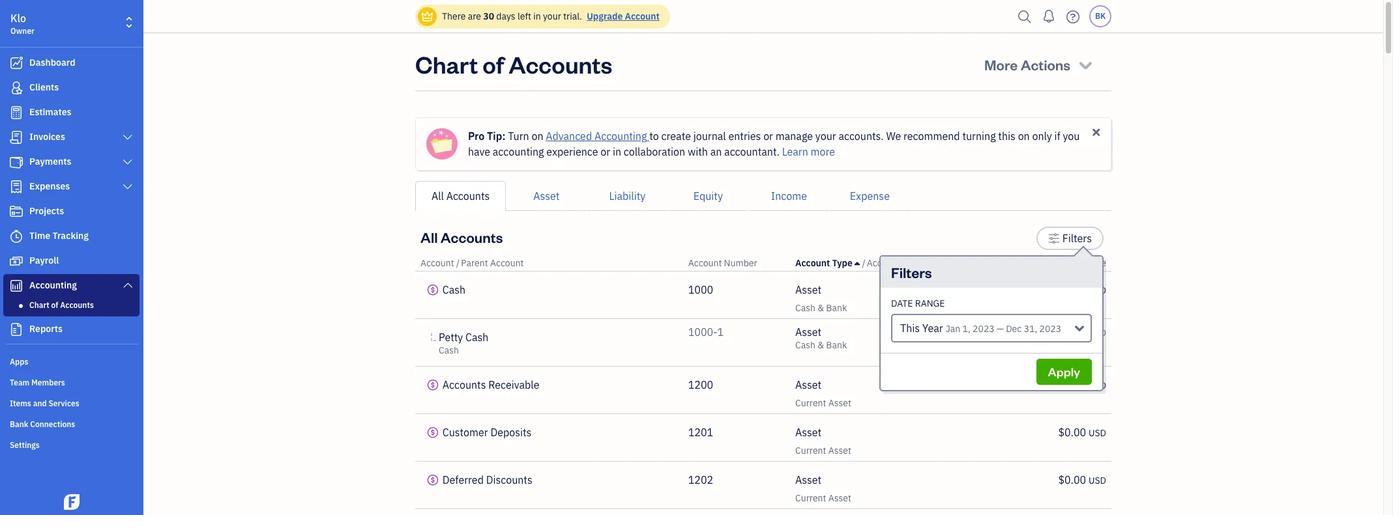 Task type: locate. For each thing, give the bounding box(es) containing it.
$0.00 for 1000
[[1059, 284, 1087, 297]]

your up more
[[816, 130, 837, 143]]

3 chevron large down image from the top
[[122, 280, 134, 291]]

/
[[456, 258, 460, 269], [862, 258, 866, 269]]

/ left parent
[[456, 258, 460, 269]]

have
[[468, 145, 490, 158]]

bk
[[1096, 11, 1106, 21]]

accounts inside button
[[447, 190, 490, 203]]

chevrondown image
[[1077, 55, 1095, 74]]

0 vertical spatial asset current asset
[[796, 379, 852, 410]]

1 vertical spatial of
[[51, 301, 58, 310]]

1 vertical spatial asset current asset
[[796, 427, 852, 457]]

2023
[[973, 323, 995, 335], [1040, 323, 1062, 335]]

1 horizontal spatial 2023
[[1040, 323, 1062, 335]]

chevron large down image
[[122, 182, 134, 192]]

0 horizontal spatial /
[[456, 258, 460, 269]]

balance
[[1074, 258, 1107, 269]]

usd for 1200
[[1089, 380, 1107, 392]]

on inside to create journal entries or manage your accounts. we recommend turning this on only if  you have accounting experience or in collaboration with an accountant.
[[1018, 130, 1030, 143]]

1 asset cash & bank from the top
[[796, 284, 847, 314]]

0 horizontal spatial or
[[601, 145, 611, 158]]

accounting left to
[[595, 130, 647, 143]]

2 asset current asset from the top
[[796, 427, 852, 457]]

account up 1000
[[689, 258, 722, 269]]

$0.00 for 1202
[[1059, 474, 1087, 487]]

1 asset current asset from the top
[[796, 379, 852, 410]]

chart down there
[[415, 49, 478, 80]]

2 $0.00 usd from the top
[[1059, 326, 1107, 339]]

account type button
[[796, 258, 860, 269]]

0 vertical spatial in
[[534, 10, 541, 22]]

1 current from the top
[[796, 398, 827, 410]]

4 $0.00 from the top
[[1059, 427, 1087, 440]]

accounts
[[509, 49, 613, 80], [447, 190, 490, 203], [441, 228, 503, 247], [60, 301, 94, 310], [443, 379, 486, 392]]

chevron large down image for accounting
[[122, 280, 134, 291]]

chevron large down image for payments
[[122, 157, 134, 168]]

bank for 1000
[[827, 303, 847, 314]]

or down advanced accounting link
[[601, 145, 611, 158]]

2023 right 31,
[[1040, 323, 1062, 335]]

this year jan 1, 2023 — dec 31, 2023
[[901, 322, 1062, 335]]

estimate image
[[8, 106, 24, 119]]

asset cash & bank for 1000
[[796, 284, 847, 314]]

1 horizontal spatial in
[[613, 145, 622, 158]]

your left trial.
[[543, 10, 561, 22]]

apps link
[[3, 352, 140, 372]]

in down advanced accounting link
[[613, 145, 622, 158]]

all accounts up account / parent account
[[421, 228, 503, 247]]

0 vertical spatial asset cash & bank
[[796, 284, 847, 314]]

2 on from the left
[[1018, 130, 1030, 143]]

0 horizontal spatial on
[[532, 130, 544, 143]]

in right left
[[534, 10, 541, 22]]

2 chevron large down image from the top
[[122, 157, 134, 168]]

1 horizontal spatial chart
[[415, 49, 478, 80]]

all accounts down have
[[432, 190, 490, 203]]

0 vertical spatial &
[[818, 303, 824, 314]]

type right sub on the right
[[921, 258, 941, 269]]

3 asset current asset from the top
[[796, 474, 852, 505]]

asset cash & bank
[[796, 284, 847, 314], [796, 326, 847, 352]]

1 $0.00 usd from the top
[[1059, 284, 1107, 297]]

1000-
[[689, 326, 718, 339]]

0 vertical spatial all accounts
[[432, 190, 490, 203]]

0 vertical spatial bank
[[827, 303, 847, 314]]

asset current asset for 1201
[[796, 427, 852, 457]]

2 2023 from the left
[[1040, 323, 1062, 335]]

1 horizontal spatial accounting
[[595, 130, 647, 143]]

0 vertical spatial or
[[764, 130, 773, 143]]

1 chevron large down image from the top
[[122, 132, 134, 143]]

1202
[[689, 474, 714, 487]]

5 usd from the top
[[1089, 475, 1107, 487]]

5 $0.00 usd from the top
[[1059, 474, 1107, 487]]

3 $0.00 from the top
[[1059, 379, 1087, 392]]

chart
[[415, 49, 478, 80], [29, 301, 49, 310]]

filters
[[1063, 232, 1092, 245], [892, 263, 932, 282]]

0 vertical spatial chevron large down image
[[122, 132, 134, 143]]

sub
[[903, 258, 919, 269]]

estimates
[[29, 106, 71, 118]]

freshbooks
[[1023, 258, 1072, 269]]

2 & from the top
[[818, 340, 824, 352]]

current
[[796, 398, 827, 410], [796, 445, 827, 457], [796, 493, 827, 505]]

income
[[771, 190, 807, 203]]

invoice image
[[8, 131, 24, 144]]

chevron large down image for invoices
[[122, 132, 134, 143]]

0 vertical spatial filters
[[1063, 232, 1092, 245]]

team
[[10, 378, 30, 388]]

3 $0.00 usd from the top
[[1059, 379, 1107, 392]]

asset inside button
[[534, 190, 560, 203]]

dashboard
[[29, 57, 75, 68]]

1 vertical spatial your
[[816, 130, 837, 143]]

asset current asset
[[796, 379, 852, 410], [796, 427, 852, 457], [796, 474, 852, 505]]

1 vertical spatial &
[[818, 340, 824, 352]]

accounts up account / parent account
[[441, 228, 503, 247]]

liability
[[609, 190, 646, 203]]

tip:
[[487, 130, 506, 143]]

notifications image
[[1039, 3, 1060, 29]]

1 usd from the top
[[1089, 285, 1107, 297]]

owner
[[10, 26, 34, 36]]

chevron large down image inside accounting link
[[122, 280, 134, 291]]

0 horizontal spatial 2023
[[973, 323, 995, 335]]

$0.00 usd
[[1059, 284, 1107, 297], [1059, 326, 1107, 339], [1059, 379, 1107, 392], [1059, 427, 1107, 440], [1059, 474, 1107, 487]]

1 horizontal spatial filters
[[1063, 232, 1092, 245]]

chart up reports at the bottom
[[29, 301, 49, 310]]

account number
[[689, 258, 758, 269]]

filters up date range
[[892, 263, 932, 282]]

1000-1
[[689, 326, 724, 339]]

chart of accounts down accounting link
[[29, 301, 94, 310]]

days
[[497, 10, 516, 22]]

0 horizontal spatial of
[[51, 301, 58, 310]]

chart of accounts down days
[[415, 49, 613, 80]]

1 horizontal spatial or
[[764, 130, 773, 143]]

account for account sub type
[[867, 258, 901, 269]]

advanced
[[546, 130, 592, 143]]

1 vertical spatial accounting
[[29, 280, 77, 292]]

2 vertical spatial current
[[796, 493, 827, 505]]

1 on from the left
[[532, 130, 544, 143]]

2 current from the top
[[796, 445, 827, 457]]

1 vertical spatial chevron large down image
[[122, 157, 134, 168]]

1 horizontal spatial your
[[816, 130, 837, 143]]

project image
[[8, 205, 24, 218]]

pro tip: turn on advanced accounting
[[468, 130, 647, 143]]

of up reports at the bottom
[[51, 301, 58, 310]]

asset cash & bank for 1000-1
[[796, 326, 847, 352]]

0 horizontal spatial type
[[833, 258, 853, 269]]

0 vertical spatial your
[[543, 10, 561, 22]]

chart of accounts
[[415, 49, 613, 80], [29, 301, 94, 310]]

2 asset cash & bank from the top
[[796, 326, 847, 352]]

1 horizontal spatial on
[[1018, 130, 1030, 143]]

filters right 'settings' icon
[[1063, 232, 1092, 245]]

$0.00 usd for 1201
[[1059, 427, 1107, 440]]

petty cash cash
[[439, 331, 489, 357]]

accounting
[[493, 145, 544, 158]]

client image
[[8, 82, 24, 95]]

or
[[764, 130, 773, 143], [601, 145, 611, 158]]

2 vertical spatial asset current asset
[[796, 474, 852, 505]]

type
[[833, 258, 853, 269], [921, 258, 941, 269]]

on right the this
[[1018, 130, 1030, 143]]

/ right caretup "icon"
[[862, 258, 866, 269]]

apply
[[1048, 365, 1081, 380]]

4 usd from the top
[[1089, 428, 1107, 440]]

0 horizontal spatial filters
[[892, 263, 932, 282]]

1 & from the top
[[818, 303, 824, 314]]

chevron large down image inside "payments" 'link'
[[122, 157, 134, 168]]

timer image
[[8, 230, 24, 243]]

liability button
[[587, 181, 668, 211]]

account type
[[796, 258, 853, 269]]

accounting inside main element
[[29, 280, 77, 292]]

0 vertical spatial of
[[483, 49, 504, 80]]

expenses
[[29, 181, 70, 192]]

1 vertical spatial all accounts
[[421, 228, 503, 247]]

asset current asset for 1200
[[796, 379, 852, 410]]

1 vertical spatial in
[[613, 145, 622, 158]]

account right caretup "icon"
[[867, 258, 901, 269]]

your inside to create journal entries or manage your accounts. we recommend turning this on only if  you have accounting experience or in collaboration with an accountant.
[[816, 130, 837, 143]]

1 vertical spatial asset cash & bank
[[796, 326, 847, 352]]

range
[[916, 298, 945, 310]]

time
[[29, 230, 50, 242]]

account left parent
[[421, 258, 454, 269]]

&
[[818, 303, 824, 314], [818, 340, 824, 352]]

caretup image
[[855, 258, 860, 269]]

2 usd from the top
[[1089, 327, 1107, 339]]

projects link
[[3, 200, 140, 224]]

trial.
[[564, 10, 582, 22]]

money image
[[8, 255, 24, 268]]

1 horizontal spatial /
[[862, 258, 866, 269]]

30
[[483, 10, 494, 22]]

3 current from the top
[[796, 493, 827, 505]]

on right the turn
[[532, 130, 544, 143]]

0 horizontal spatial accounting
[[29, 280, 77, 292]]

0 horizontal spatial your
[[543, 10, 561, 22]]

jan
[[946, 323, 961, 335]]

payments
[[29, 156, 71, 168]]

members
[[31, 378, 65, 388]]

payment image
[[8, 156, 24, 169]]

2023 left —
[[973, 323, 995, 335]]

$0.00 usd for 1000-1
[[1059, 326, 1107, 339]]

accounting down payroll
[[29, 280, 77, 292]]

dec
[[1006, 323, 1022, 335]]

freshbooks image
[[61, 495, 82, 511]]

5 $0.00 from the top
[[1059, 474, 1087, 487]]

account right upgrade
[[625, 10, 660, 22]]

2 vertical spatial chevron large down image
[[122, 280, 134, 291]]

2 $0.00 from the top
[[1059, 326, 1087, 339]]

account left caretup "icon"
[[796, 258, 830, 269]]

1 $0.00 from the top
[[1059, 284, 1087, 297]]

cash
[[443, 284, 466, 297], [796, 303, 816, 314], [466, 331, 489, 344], [796, 340, 816, 352], [439, 345, 459, 357]]

$0.00 for 1200
[[1059, 379, 1087, 392]]

bank inside 'bank connections' link
[[10, 420, 28, 430]]

1 horizontal spatial chart of accounts
[[415, 49, 613, 80]]

expenses link
[[3, 175, 140, 199]]

usd for 1000-1
[[1089, 327, 1107, 339]]

1 vertical spatial chart of accounts
[[29, 301, 94, 310]]

chevron large down image
[[122, 132, 134, 143], [122, 157, 134, 168], [122, 280, 134, 291]]

accounts down have
[[447, 190, 490, 203]]

turning
[[963, 130, 996, 143]]

$0.00 for 1201
[[1059, 427, 1087, 440]]

only
[[1033, 130, 1052, 143]]

entries
[[729, 130, 761, 143]]

in inside to create journal entries or manage your accounts. we recommend turning this on only if  you have accounting experience or in collaboration with an accountant.
[[613, 145, 622, 158]]

1 vertical spatial chart
[[29, 301, 49, 310]]

customer deposits
[[443, 427, 532, 440]]

main element
[[0, 0, 176, 516]]

current for 1202
[[796, 493, 827, 505]]

or up accountant.
[[764, 130, 773, 143]]

of down 30
[[483, 49, 504, 80]]

usd for 1201
[[1089, 428, 1107, 440]]

1 horizontal spatial type
[[921, 258, 941, 269]]

Date Range field
[[892, 314, 1092, 343]]

0 vertical spatial all
[[432, 190, 444, 203]]

2 vertical spatial bank
[[10, 420, 28, 430]]

1 vertical spatial current
[[796, 445, 827, 457]]

0 horizontal spatial chart
[[29, 301, 49, 310]]

0 vertical spatial current
[[796, 398, 827, 410]]

accounting
[[595, 130, 647, 143], [29, 280, 77, 292]]

0 vertical spatial chart
[[415, 49, 478, 80]]

1 vertical spatial filters
[[892, 263, 932, 282]]

1 vertical spatial bank
[[827, 340, 847, 352]]

4 $0.00 usd from the top
[[1059, 427, 1107, 440]]

and
[[33, 399, 47, 409]]

$0.00 for 1000-1
[[1059, 326, 1087, 339]]

account for account type
[[796, 258, 830, 269]]

3 usd from the top
[[1089, 380, 1107, 392]]

accounts down accounting link
[[60, 301, 94, 310]]

type left caretup "icon"
[[833, 258, 853, 269]]

petty
[[439, 331, 463, 344]]

0 horizontal spatial chart of accounts
[[29, 301, 94, 310]]

accounts inside 'link'
[[60, 301, 94, 310]]

2 / from the left
[[862, 258, 866, 269]]



Task type: vqa. For each thing, say whether or not it's contained in the screenshot.
We on the right top of page
yes



Task type: describe. For each thing, give the bounding box(es) containing it.
time tracking
[[29, 230, 89, 242]]

experience
[[547, 145, 598, 158]]

expense button
[[830, 181, 911, 211]]

time tracking link
[[3, 225, 140, 248]]

more actions button
[[973, 49, 1107, 80]]

all accounts button
[[415, 181, 506, 211]]

klo
[[10, 12, 26, 25]]

to create journal entries or manage your accounts. we recommend turning this on only if  you have accounting experience or in collaboration with an accountant.
[[468, 130, 1080, 158]]

projects
[[29, 205, 64, 217]]

deposits
[[491, 427, 532, 440]]

0 horizontal spatial in
[[534, 10, 541, 22]]

& for 1000-1
[[818, 340, 824, 352]]

collaboration
[[624, 145, 686, 158]]

left
[[518, 10, 531, 22]]

deferred
[[443, 474, 484, 487]]

tracking
[[53, 230, 89, 242]]

0 vertical spatial accounting
[[595, 130, 647, 143]]

your for manage
[[816, 130, 837, 143]]

filters inside dropdown button
[[1063, 232, 1092, 245]]

bank for 1000-1
[[827, 340, 847, 352]]

accounts.
[[839, 130, 884, 143]]

your for in
[[543, 10, 561, 22]]

parent
[[461, 258, 488, 269]]

settings
[[10, 441, 40, 451]]

current for 1200
[[796, 398, 827, 410]]

1
[[718, 326, 724, 339]]

team members
[[10, 378, 65, 388]]

go to help image
[[1063, 7, 1084, 26]]

usd for 1202
[[1089, 475, 1107, 487]]

of inside 'link'
[[51, 301, 58, 310]]

learn
[[782, 145, 809, 158]]

settings link
[[3, 436, 140, 455]]

accounts down petty cash cash
[[443, 379, 486, 392]]

chart of accounts inside chart of accounts 'link'
[[29, 301, 94, 310]]

clients link
[[3, 76, 140, 100]]

actions
[[1021, 55, 1071, 74]]

$0.00 usd for 1000
[[1059, 284, 1107, 297]]

create
[[662, 130, 691, 143]]

usd for 1000
[[1089, 285, 1107, 297]]

account right parent
[[490, 258, 524, 269]]

account for account number
[[689, 258, 722, 269]]

date range
[[892, 298, 945, 310]]

number
[[724, 258, 758, 269]]

expense
[[850, 190, 890, 203]]

bank connections link
[[3, 415, 140, 434]]

estimates link
[[3, 101, 140, 125]]

asset button
[[506, 181, 587, 211]]

journal
[[694, 130, 726, 143]]

account / parent account
[[421, 258, 524, 269]]

invoices link
[[3, 126, 140, 149]]

there
[[442, 10, 466, 22]]

1200
[[689, 379, 714, 392]]

1 horizontal spatial of
[[483, 49, 504, 80]]

you
[[1063, 130, 1080, 143]]

invoices
[[29, 131, 65, 143]]

search image
[[1015, 7, 1036, 26]]

reports
[[29, 323, 63, 335]]

equity
[[694, 190, 723, 203]]

2 type from the left
[[921, 258, 941, 269]]

1 2023 from the left
[[973, 323, 995, 335]]

connections
[[30, 420, 75, 430]]

are
[[468, 10, 481, 22]]

31,
[[1024, 323, 1038, 335]]

$0.00 usd for 1200
[[1059, 379, 1107, 392]]

filters button
[[1037, 227, 1104, 250]]

bk button
[[1090, 5, 1112, 27]]

0 vertical spatial chart of accounts
[[415, 49, 613, 80]]

crown image
[[421, 9, 434, 23]]

close image
[[1091, 127, 1103, 139]]

customer
[[443, 427, 488, 440]]

current for 1201
[[796, 445, 827, 457]]

1 type from the left
[[833, 258, 853, 269]]

chart image
[[8, 280, 24, 293]]

account for account / parent account
[[421, 258, 454, 269]]

more
[[811, 145, 836, 158]]

if
[[1055, 130, 1061, 143]]

accountant.
[[725, 145, 780, 158]]

chart inside 'link'
[[29, 301, 49, 310]]

report image
[[8, 323, 24, 337]]

this
[[901, 322, 920, 335]]

recommend
[[904, 130, 960, 143]]

items and services
[[10, 399, 79, 409]]

manage
[[776, 130, 813, 143]]

settings image
[[1048, 231, 1060, 247]]

accounts receivable
[[443, 379, 540, 392]]

—
[[997, 323, 1004, 335]]

1 vertical spatial or
[[601, 145, 611, 158]]

deferred discounts
[[443, 474, 533, 487]]

there are 30 days left in your trial. upgrade account
[[442, 10, 660, 22]]

& for 1000
[[818, 303, 824, 314]]

expense image
[[8, 181, 24, 194]]

all inside button
[[432, 190, 444, 203]]

reports link
[[3, 318, 140, 342]]

equity button
[[668, 181, 749, 211]]

clients
[[29, 82, 59, 93]]

team members link
[[3, 373, 140, 393]]

all accounts inside button
[[432, 190, 490, 203]]

$0.00 usd for 1202
[[1059, 474, 1107, 487]]

klo owner
[[10, 12, 34, 36]]

more actions
[[985, 55, 1071, 74]]

accounting link
[[3, 275, 140, 298]]

learn more link
[[782, 145, 836, 158]]

1 / from the left
[[456, 258, 460, 269]]

learn more
[[782, 145, 836, 158]]

payroll
[[29, 255, 59, 267]]

freshbooks balance
[[1023, 258, 1107, 269]]

date
[[892, 298, 913, 310]]

apps
[[10, 357, 28, 367]]

chart of accounts link
[[6, 298, 137, 314]]

account sub type
[[867, 258, 941, 269]]

payments link
[[3, 151, 140, 174]]

accounts down there are 30 days left in your trial. upgrade account
[[509, 49, 613, 80]]

1 vertical spatial all
[[421, 228, 438, 247]]

asset current asset for 1202
[[796, 474, 852, 505]]

bank connections
[[10, 420, 75, 430]]

upgrade account link
[[584, 10, 660, 22]]

dashboard image
[[8, 57, 24, 70]]

1201
[[689, 427, 714, 440]]

we
[[887, 130, 902, 143]]

this
[[999, 130, 1016, 143]]

turn
[[508, 130, 529, 143]]

1,
[[963, 323, 971, 335]]



